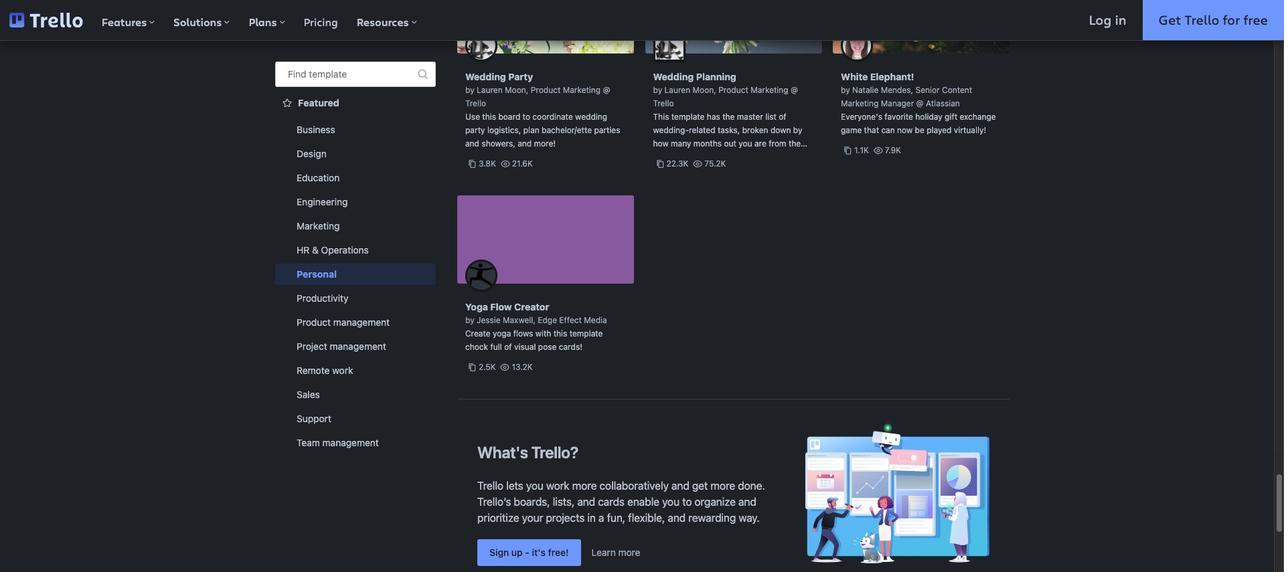 Task type: locate. For each thing, give the bounding box(es) containing it.
@ inside 'wedding party by lauren moon, product marketing @ trello use this board to coordinate wedding party logistics, plan bachelor/ette parties and showers, and more!'
[[603, 85, 611, 95]]

@ inside white elephant! by natalie mendes, senior content marketing manager @ atlassian everyone's favorite holiday gift exchange game that can now be played virtually!
[[917, 98, 924, 109]]

team management link
[[275, 433, 436, 454]]

1 vertical spatial work
[[547, 480, 570, 492]]

0 horizontal spatial of
[[505, 342, 512, 352]]

1 horizontal spatial lauren
[[665, 85, 691, 95]]

1 lauren from the left
[[477, 85, 503, 95]]

lauren up this
[[665, 85, 691, 95]]

this down effect
[[554, 329, 568, 339]]

and left the get
[[672, 480, 690, 492]]

by inside white elephant! by natalie mendes, senior content marketing manager @ atlassian everyone's favorite holiday gift exchange game that can now be played virtually!
[[841, 85, 851, 95]]

0 horizontal spatial @
[[603, 85, 611, 95]]

party
[[466, 125, 485, 135]]

in inside trello lets you work more collaboratively and get more done. trello's boards, lists, and cards enable you to organize and prioritize your projects in a fun, flexible, and rewarding way.
[[588, 512, 596, 525]]

1 vertical spatial to
[[683, 496, 692, 508]]

up
[[512, 547, 523, 559]]

of right full
[[505, 342, 512, 352]]

1 wedding from the left
[[466, 71, 506, 82]]

this right use
[[483, 112, 496, 122]]

product up project
[[297, 317, 331, 328]]

1 horizontal spatial template
[[570, 329, 603, 339]]

wedding-
[[653, 125, 689, 135]]

are
[[755, 139, 767, 149]]

by inside 'wedding party by lauren moon, product marketing @ trello use this board to coordinate wedding party logistics, plan bachelor/ette parties and showers, and more!'
[[466, 85, 475, 95]]

0 horizontal spatial this
[[483, 112, 496, 122]]

2 horizontal spatial template
[[672, 112, 705, 122]]

to left organize
[[683, 496, 692, 508]]

to inside trello lets you work more collaboratively and get more done. trello's boards, lists, and cards enable you to organize and prioritize your projects in a fun, flexible, and rewarding way.
[[683, 496, 692, 508]]

1 horizontal spatial in
[[1116, 11, 1127, 29]]

fun,
[[607, 512, 626, 525]]

by down yoga
[[466, 316, 475, 326]]

plans
[[249, 15, 277, 29]]

to up plan at the top of the page
[[523, 112, 531, 122]]

boards,
[[514, 496, 550, 508]]

template up featured
[[309, 68, 347, 80]]

0 horizontal spatial template
[[309, 68, 347, 80]]

more up lists,
[[573, 480, 597, 492]]

2 horizontal spatial @
[[917, 98, 924, 109]]

@ inside wedding planning by lauren moon, product marketing @ trello this template has the master list of wedding-related tasks, broken down by how many months out you are from the big day.
[[791, 85, 799, 95]]

management
[[334, 317, 390, 328], [330, 341, 386, 352], [323, 437, 379, 449]]

the
[[723, 112, 735, 122], [789, 139, 801, 149]]

in
[[1116, 11, 1127, 29], [588, 512, 596, 525]]

1 vertical spatial management
[[330, 341, 386, 352]]

product for planning
[[719, 85, 749, 95]]

0 horizontal spatial wedding
[[466, 71, 506, 82]]

remote
[[297, 365, 330, 376]]

sign up - it's free!
[[490, 547, 569, 559]]

many
[[671, 139, 692, 149]]

wedding down lauren moon, product marketing @ trello icon
[[653, 71, 694, 82]]

support link
[[275, 409, 436, 430]]

template down media at the bottom of page
[[570, 329, 603, 339]]

22.3k
[[667, 159, 689, 169]]

trello's
[[478, 496, 511, 508]]

0 horizontal spatial more
[[573, 480, 597, 492]]

wedding inside 'wedding party by lauren moon, product marketing @ trello use this board to coordinate wedding party logistics, plan bachelor/ette parties and showers, and more!'
[[466, 71, 506, 82]]

natalie mendes, senior content marketing manager @ atlassian image
[[841, 29, 874, 62]]

marketing up wedding
[[563, 85, 601, 95]]

0 vertical spatial work
[[332, 365, 353, 376]]

related
[[689, 125, 716, 135]]

0 vertical spatial you
[[739, 139, 753, 149]]

marketing up everyone's
[[841, 98, 879, 109]]

1 vertical spatial you
[[526, 480, 544, 492]]

0 vertical spatial of
[[779, 112, 787, 122]]

1 vertical spatial the
[[789, 139, 801, 149]]

moon, inside 'wedding party by lauren moon, product marketing @ trello use this board to coordinate wedding party logistics, plan bachelor/ette parties and showers, and more!'
[[505, 85, 529, 95]]

more up organize
[[711, 480, 736, 492]]

1 horizontal spatial the
[[789, 139, 801, 149]]

flow
[[491, 301, 512, 313]]

of
[[779, 112, 787, 122], [505, 342, 512, 352]]

and right flexible,
[[668, 512, 686, 525]]

to
[[523, 112, 531, 122], [683, 496, 692, 508]]

management for product management
[[334, 317, 390, 328]]

@ down senior
[[917, 98, 924, 109]]

management down productivity link at the bottom left of page
[[334, 317, 390, 328]]

education
[[297, 172, 340, 184]]

1 horizontal spatial you
[[663, 496, 680, 508]]

moon, down planning
[[693, 85, 717, 95]]

trello up trello's on the bottom of the page
[[478, 480, 504, 492]]

with
[[536, 329, 552, 339]]

bachelor/ette
[[542, 125, 592, 135]]

trello left for
[[1185, 11, 1220, 29]]

template up "related"
[[672, 112, 705, 122]]

in right log
[[1116, 11, 1127, 29]]

favorite
[[885, 112, 914, 122]]

work up lists,
[[547, 480, 570, 492]]

product down planning
[[719, 85, 749, 95]]

white elephant! by natalie mendes, senior content marketing manager @ atlassian everyone's favorite holiday gift exchange game that can now be played virtually!
[[841, 71, 997, 135]]

management down support link
[[323, 437, 379, 449]]

everyone's
[[841, 112, 883, 122]]

by up this
[[653, 85, 663, 95]]

moon,
[[505, 85, 529, 95], [693, 85, 717, 95]]

0 horizontal spatial lauren
[[477, 85, 503, 95]]

@ up wedding
[[603, 85, 611, 95]]

2 wedding from the left
[[653, 71, 694, 82]]

the right from
[[789, 139, 801, 149]]

1 moon, from the left
[[505, 85, 529, 95]]

free!
[[548, 547, 569, 559]]

moon, inside wedding planning by lauren moon, product marketing @ trello this template has the master list of wedding-related tasks, broken down by how many months out you are from the big day.
[[693, 85, 717, 95]]

flexible,
[[628, 512, 665, 525]]

exchange
[[960, 112, 997, 122]]

remote work
[[297, 365, 353, 376]]

marketing
[[563, 85, 601, 95], [751, 85, 789, 95], [841, 98, 879, 109], [297, 220, 340, 232]]

and up way.
[[739, 496, 757, 508]]

0 vertical spatial this
[[483, 112, 496, 122]]

marketing up the list
[[751, 85, 789, 95]]

features
[[102, 15, 147, 29]]

team
[[297, 437, 320, 449]]

1 vertical spatial of
[[505, 342, 512, 352]]

you up boards,
[[526, 480, 544, 492]]

0 horizontal spatial the
[[723, 112, 735, 122]]

0 horizontal spatial to
[[523, 112, 531, 122]]

game
[[841, 125, 862, 135]]

of right the list
[[779, 112, 787, 122]]

team management
[[297, 437, 379, 449]]

marketing inside 'wedding party by lauren moon, product marketing @ trello use this board to coordinate wedding party logistics, plan bachelor/ette parties and showers, and more!'
[[563, 85, 601, 95]]

1 horizontal spatial more
[[619, 547, 641, 559]]

1 horizontal spatial this
[[554, 329, 568, 339]]

log in link
[[1074, 0, 1143, 40]]

you inside wedding planning by lauren moon, product marketing @ trello this template has the master list of wedding-related tasks, broken down by how many months out you are from the big day.
[[739, 139, 753, 149]]

you right enable
[[663, 496, 680, 508]]

engineering
[[297, 196, 348, 208]]

rewarding
[[689, 512, 736, 525]]

1 horizontal spatial work
[[547, 480, 570, 492]]

day.
[[668, 152, 683, 162]]

2 vertical spatial you
[[663, 496, 680, 508]]

more right learn
[[619, 547, 641, 559]]

design link
[[275, 143, 436, 165]]

lauren inside 'wedding party by lauren moon, product marketing @ trello use this board to coordinate wedding party logistics, plan bachelor/ette parties and showers, and more!'
[[477, 85, 503, 95]]

1 vertical spatial in
[[588, 512, 596, 525]]

you left are
[[739, 139, 753, 149]]

1 horizontal spatial wedding
[[653, 71, 694, 82]]

1 horizontal spatial product
[[531, 85, 561, 95]]

design
[[297, 148, 327, 159]]

product management
[[297, 317, 390, 328]]

trello up use
[[466, 98, 486, 109]]

plans button
[[239, 0, 294, 40]]

1 horizontal spatial moon,
[[693, 85, 717, 95]]

moon, for planning
[[693, 85, 717, 95]]

in left a at the bottom left of the page
[[588, 512, 596, 525]]

project
[[297, 341, 327, 352]]

collaboratively
[[600, 480, 669, 492]]

1 vertical spatial template
[[672, 112, 705, 122]]

0 horizontal spatial in
[[588, 512, 596, 525]]

by down white
[[841, 85, 851, 95]]

trello image
[[9, 13, 83, 28], [10, 13, 83, 28]]

product inside wedding planning by lauren moon, product marketing @ trello this template has the master list of wedding-related tasks, broken down by how many months out you are from the big day.
[[719, 85, 749, 95]]

get trello for free link
[[1143, 0, 1285, 40]]

0 vertical spatial template
[[309, 68, 347, 80]]

template inside wedding planning by lauren moon, product marketing @ trello this template has the master list of wedding-related tasks, broken down by how many months out you are from the big day.
[[672, 112, 705, 122]]

master
[[737, 112, 764, 122]]

yoga
[[466, 301, 488, 313]]

management down product management link
[[330, 341, 386, 352]]

0 vertical spatial management
[[334, 317, 390, 328]]

coordinate
[[533, 112, 573, 122]]

2 horizontal spatial you
[[739, 139, 753, 149]]

to inside 'wedding party by lauren moon, product marketing @ trello use this board to coordinate wedding party logistics, plan bachelor/ette parties and showers, and more!'
[[523, 112, 531, 122]]

1 horizontal spatial to
[[683, 496, 692, 508]]

by up use
[[466, 85, 475, 95]]

2 moon, from the left
[[693, 85, 717, 95]]

creator
[[514, 301, 550, 313]]

the up tasks,
[[723, 112, 735, 122]]

trello up this
[[653, 98, 674, 109]]

product up coordinate
[[531, 85, 561, 95]]

free
[[1244, 11, 1269, 29]]

engineering link
[[275, 192, 436, 213]]

moon, down party
[[505, 85, 529, 95]]

lauren up use
[[477, 85, 503, 95]]

2 vertical spatial template
[[570, 329, 603, 339]]

1 horizontal spatial of
[[779, 112, 787, 122]]

project management
[[297, 341, 386, 352]]

2 vertical spatial management
[[323, 437, 379, 449]]

2 horizontal spatial product
[[719, 85, 749, 95]]

sign up - it's free! button
[[478, 540, 581, 567]]

0 horizontal spatial work
[[332, 365, 353, 376]]

lauren inside wedding planning by lauren moon, product marketing @ trello this template has the master list of wedding-related tasks, broken down by how many months out you are from the big day.
[[665, 85, 691, 95]]

log
[[1090, 11, 1112, 29]]

@ up down
[[791, 85, 799, 95]]

work
[[332, 365, 353, 376], [547, 480, 570, 492]]

wedding down lauren moon, product marketing @ trello image
[[466, 71, 506, 82]]

what's trello?
[[478, 443, 579, 462]]

2 lauren from the left
[[665, 85, 691, 95]]

down
[[771, 125, 791, 135]]

0 vertical spatial in
[[1116, 11, 1127, 29]]

product inside 'wedding party by lauren moon, product marketing @ trello use this board to coordinate wedding party logistics, plan bachelor/ette parties and showers, and more!'
[[531, 85, 561, 95]]

1 horizontal spatial @
[[791, 85, 799, 95]]

1 vertical spatial this
[[554, 329, 568, 339]]

wedding
[[466, 71, 506, 82], [653, 71, 694, 82]]

wedding inside wedding planning by lauren moon, product marketing @ trello this template has the master list of wedding-related tasks, broken down by how many months out you are from the big day.
[[653, 71, 694, 82]]

by for wedding party
[[466, 85, 475, 95]]

this inside yoga flow creator by jessie maxwell, edge effect media create yoga flows with this template chock full of visual pose cards!
[[554, 329, 568, 339]]

and right lists,
[[578, 496, 596, 508]]

7.9k
[[885, 145, 902, 155]]

and down party
[[466, 139, 480, 149]]

list
[[766, 112, 777, 122]]

0 horizontal spatial moon,
[[505, 85, 529, 95]]

and down plan at the top of the page
[[518, 139, 532, 149]]

0 vertical spatial to
[[523, 112, 531, 122]]

content
[[943, 85, 973, 95]]

natalie
[[853, 85, 879, 95]]

work down project management
[[332, 365, 353, 376]]

plan
[[524, 125, 540, 135]]



Task type: describe. For each thing, give the bounding box(es) containing it.
broken
[[743, 125, 769, 135]]

of inside yoga flow creator by jessie maxwell, edge effect media create yoga flows with this template chock full of visual pose cards!
[[505, 342, 512, 352]]

learn more
[[592, 547, 641, 559]]

sign
[[490, 547, 509, 559]]

&
[[312, 245, 319, 256]]

cards
[[598, 496, 625, 508]]

3.8k
[[479, 159, 496, 169]]

of inside wedding planning by lauren moon, product marketing @ trello this template has the master list of wedding-related tasks, broken down by how many months out you are from the big day.
[[779, 112, 787, 122]]

get trello for free
[[1159, 11, 1269, 29]]

a
[[599, 512, 605, 525]]

education link
[[275, 167, 436, 189]]

effect
[[560, 316, 582, 326]]

what's
[[478, 443, 528, 462]]

solutions button
[[164, 0, 239, 40]]

logistics,
[[488, 125, 521, 135]]

moon, for party
[[505, 85, 529, 95]]

more!
[[534, 139, 556, 149]]

2.5k
[[479, 362, 496, 372]]

from
[[769, 139, 787, 149]]

can
[[882, 125, 895, 135]]

wedding for wedding planning
[[653, 71, 694, 82]]

work inside trello lets you work more collaboratively and get more done. trello's boards, lists, and cards enable you to organize and prioritize your projects in a fun, flexible, and rewarding way.
[[547, 480, 570, 492]]

marketing up &
[[297, 220, 340, 232]]

chock
[[466, 342, 488, 352]]

maxwell,
[[503, 316, 536, 326]]

jessie
[[477, 316, 501, 326]]

big
[[653, 152, 665, 162]]

trello inside 'wedding party by lauren moon, product marketing @ trello use this board to coordinate wedding party logistics, plan bachelor/ette parties and showers, and more!'
[[466, 98, 486, 109]]

product for party
[[531, 85, 561, 95]]

remote work link
[[275, 360, 436, 382]]

sales
[[297, 389, 320, 401]]

productivity
[[297, 293, 349, 304]]

white
[[841, 71, 868, 82]]

business
[[297, 124, 335, 135]]

learn
[[592, 547, 616, 559]]

get
[[1159, 11, 1182, 29]]

find
[[288, 68, 307, 80]]

flows
[[514, 329, 533, 339]]

find template
[[288, 68, 347, 80]]

management for project management
[[330, 341, 386, 352]]

template inside "field"
[[309, 68, 347, 80]]

support
[[297, 413, 332, 425]]

75.2k
[[705, 159, 726, 169]]

-
[[526, 547, 530, 559]]

this inside 'wedding party by lauren moon, product marketing @ trello use this board to coordinate wedding party logistics, plan bachelor/ette parties and showers, and more!'
[[483, 112, 496, 122]]

resources button
[[347, 0, 426, 40]]

wedding for wedding party
[[466, 71, 506, 82]]

by for white elephant!
[[841, 85, 851, 95]]

wedding
[[576, 112, 608, 122]]

done.
[[738, 480, 765, 492]]

trello inside trello lets you work more collaboratively and get more done. trello's boards, lists, and cards enable you to organize and prioritize your projects in a fun, flexible, and rewarding way.
[[478, 480, 504, 492]]

marketing inside white elephant! by natalie mendes, senior content marketing manager @ atlassian everyone's favorite holiday gift exchange game that can now be played virtually!
[[841, 98, 879, 109]]

pose
[[539, 342, 557, 352]]

atlassian
[[926, 98, 961, 109]]

0 horizontal spatial you
[[526, 480, 544, 492]]

use
[[466, 112, 480, 122]]

out
[[724, 139, 737, 149]]

productivity link
[[275, 288, 436, 309]]

gift
[[945, 112, 958, 122]]

management for team management
[[323, 437, 379, 449]]

lauren for party
[[477, 85, 503, 95]]

by inside yoga flow creator by jessie maxwell, edge effect media create yoga flows with this template chock full of visual pose cards!
[[466, 316, 475, 326]]

lauren moon, product marketing @ trello image
[[653, 29, 686, 62]]

0 vertical spatial the
[[723, 112, 735, 122]]

13.2k
[[512, 362, 533, 372]]

cards!
[[559, 342, 583, 352]]

media
[[584, 316, 607, 326]]

it's
[[532, 547, 546, 559]]

hr & operations link
[[275, 240, 436, 261]]

by for wedding planning
[[653, 85, 663, 95]]

showers,
[[482, 139, 516, 149]]

that
[[865, 125, 880, 135]]

mendes,
[[881, 85, 914, 95]]

has
[[707, 112, 721, 122]]

lauren for planning
[[665, 85, 691, 95]]

create
[[466, 329, 491, 339]]

manager
[[881, 98, 915, 109]]

tasks,
[[718, 125, 740, 135]]

virtually!
[[955, 125, 987, 135]]

featured link
[[275, 92, 436, 114]]

jessie maxwell, edge effect media image
[[466, 260, 498, 292]]

lets
[[507, 480, 524, 492]]

personal link
[[275, 264, 436, 285]]

lauren moon, product marketing @ trello image
[[466, 29, 498, 62]]

full
[[491, 342, 502, 352]]

@ for party
[[603, 85, 611, 95]]

yoga
[[493, 329, 511, 339]]

features button
[[92, 0, 164, 40]]

business link
[[275, 119, 436, 141]]

prioritize
[[478, 512, 520, 525]]

Find template field
[[275, 62, 436, 87]]

trello?
[[532, 443, 579, 462]]

@ for planning
[[791, 85, 799, 95]]

enable
[[628, 496, 660, 508]]

trello lets you work more collaboratively and get more done. trello's boards, lists, and cards enable you to organize and prioritize your projects in a fun, flexible, and rewarding way.
[[478, 480, 765, 525]]

senior
[[916, 85, 940, 95]]

operations
[[321, 245, 369, 256]]

months
[[694, 139, 722, 149]]

trello inside wedding planning by lauren moon, product marketing @ trello this template has the master list of wedding-related tasks, broken down by how many months out you are from the big day.
[[653, 98, 674, 109]]

marketing inside wedding planning by lauren moon, product marketing @ trello this template has the master list of wedding-related tasks, broken down by how many months out you are from the big day.
[[751, 85, 789, 95]]

resources
[[357, 15, 409, 29]]

for
[[1224, 11, 1241, 29]]

organize
[[695, 496, 736, 508]]

by right down
[[794, 125, 803, 135]]

template inside yoga flow creator by jessie maxwell, edge effect media create yoga flows with this template chock full of visual pose cards!
[[570, 329, 603, 339]]

personal
[[297, 269, 337, 280]]

0 horizontal spatial product
[[297, 317, 331, 328]]

now
[[898, 125, 913, 135]]

marketing link
[[275, 216, 436, 237]]

product management link
[[275, 312, 436, 334]]

log in
[[1090, 11, 1127, 29]]

how
[[653, 139, 669, 149]]

2 horizontal spatial more
[[711, 480, 736, 492]]

pricing link
[[294, 0, 347, 40]]



Task type: vqa. For each thing, say whether or not it's contained in the screenshot.
bottom of
yes



